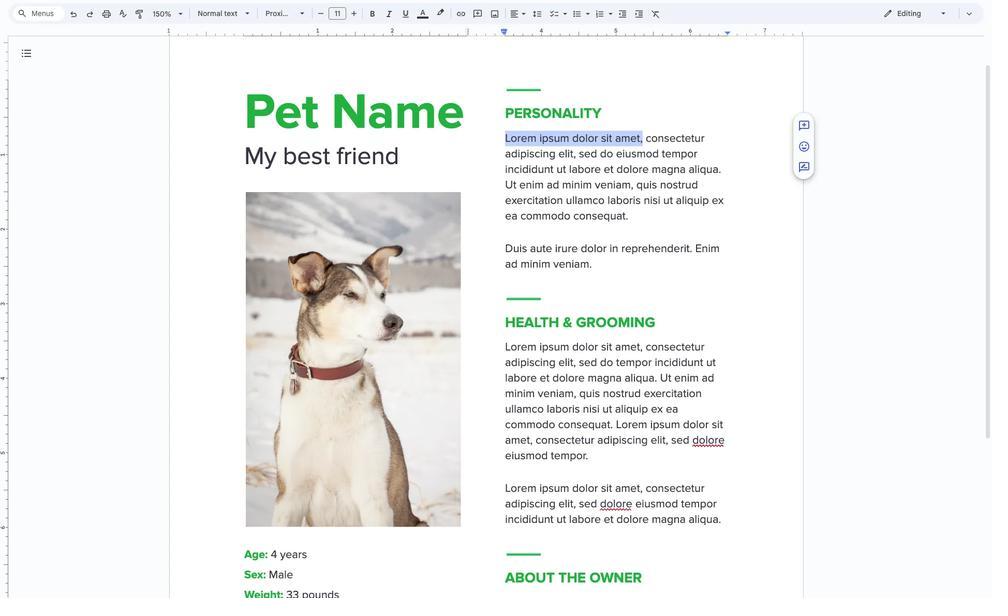 Task type: vqa. For each thing, say whether or not it's contained in the screenshot.
COLUM
no



Task type: describe. For each thing, give the bounding box(es) containing it.
right margin image
[[726, 28, 803, 36]]

Zoom field
[[149, 6, 188, 22]]

Menus field
[[13, 6, 65, 21]]

nova
[[295, 9, 313, 18]]

editing
[[898, 9, 922, 18]]

text color image
[[417, 6, 429, 19]]

normal text
[[198, 9, 238, 18]]

font list. proxima nova selected. option
[[266, 6, 313, 21]]

proxima nova
[[266, 9, 313, 18]]

1
[[167, 27, 171, 34]]

normal
[[198, 9, 222, 18]]

2 size image from the top
[[799, 140, 811, 153]]

mode and view toolbar
[[876, 3, 978, 24]]

insert image image
[[489, 6, 501, 21]]

1 size image from the top
[[799, 120, 811, 132]]

main toolbar
[[64, 0, 665, 371]]

Font size text field
[[329, 7, 346, 20]]



Task type: locate. For each thing, give the bounding box(es) containing it.
top margin image
[[0, 5, 8, 83]]

left margin image
[[169, 28, 247, 36]]

3 size image from the top
[[799, 161, 811, 174]]

checklist menu image
[[561, 7, 568, 10]]

1 vertical spatial size image
[[799, 140, 811, 153]]

numbered list menu image
[[607, 7, 613, 10]]

application containing normal text
[[0, 0, 993, 598]]

0 vertical spatial size image
[[799, 120, 811, 132]]

Zoom text field
[[150, 7, 175, 21]]

text
[[224, 9, 238, 18]]

styles list. normal text selected. option
[[198, 6, 239, 21]]

application
[[0, 0, 993, 598]]

proxima
[[266, 9, 293, 18]]

highlight color image
[[435, 6, 447, 19]]

bulleted list menu image
[[584, 7, 591, 10]]

size image
[[799, 120, 811, 132], [799, 140, 811, 153], [799, 161, 811, 174]]

Font size field
[[329, 7, 351, 20]]

2 vertical spatial size image
[[799, 161, 811, 174]]

editing button
[[877, 6, 955, 21]]

line & paragraph spacing image
[[532, 6, 544, 21]]



